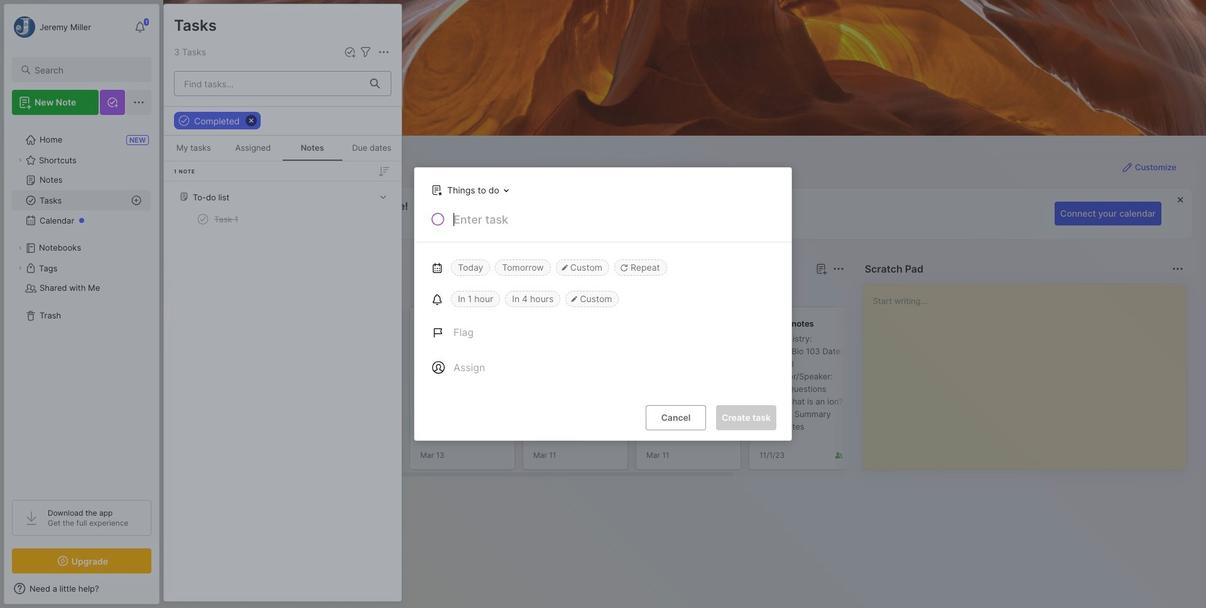 Task type: vqa. For each thing, say whether or not it's contained in the screenshot.
search box in Main element
yes



Task type: locate. For each thing, give the bounding box(es) containing it.
tree
[[4, 123, 159, 489]]

none search field inside main element
[[35, 62, 140, 77]]

collapse qa-tasks_sections_bynote_0 image
[[377, 191, 390, 203]]

0 vertical spatial row group
[[164, 162, 402, 241]]

Search text field
[[35, 64, 140, 76]]

thumbnail image
[[534, 394, 581, 442]]

Start writing… text field
[[873, 285, 1186, 459]]

Enter task text field
[[453, 212, 777, 233]]

row
[[169, 208, 397, 231]]

row group
[[164, 162, 402, 241], [184, 307, 975, 478]]

Go to note or move task field
[[425, 181, 513, 199]]

None search field
[[35, 62, 140, 77]]

tab
[[186, 284, 223, 299]]

new task image
[[344, 46, 356, 58]]

Find tasks… text field
[[177, 73, 363, 94]]

tree inside main element
[[4, 123, 159, 489]]



Task type: describe. For each thing, give the bounding box(es) containing it.
expand notebooks image
[[16, 244, 24, 252]]

main element
[[0, 0, 163, 608]]

1 vertical spatial row group
[[184, 307, 975, 478]]

task 1 0 cell
[[214, 213, 238, 226]]

expand tags image
[[16, 265, 24, 272]]



